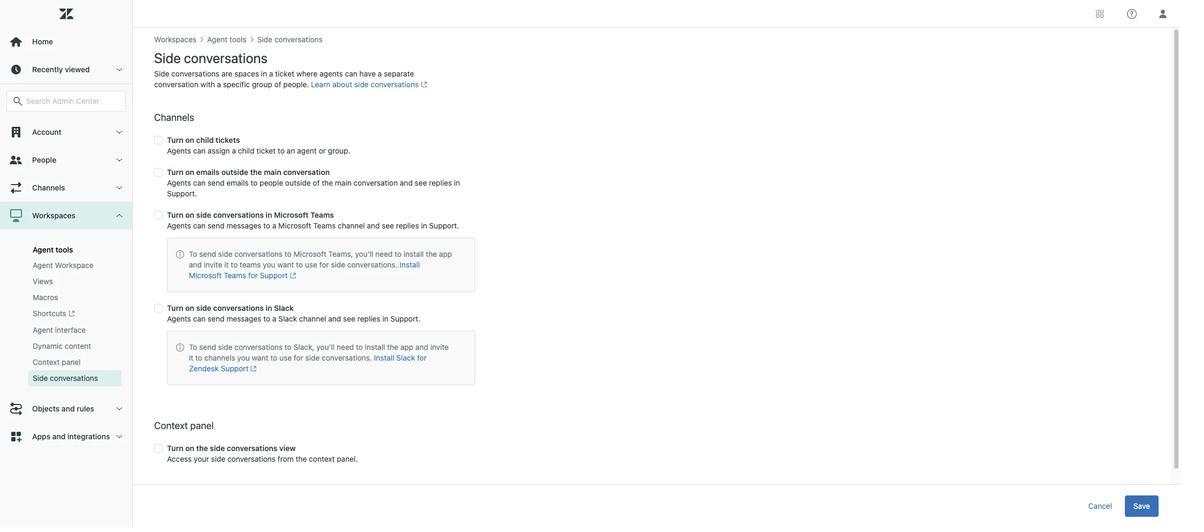 Task type: describe. For each thing, give the bounding box(es) containing it.
views
[[33, 277, 53, 286]]

panel
[[62, 358, 81, 367]]

channels button
[[0, 174, 132, 202]]

apps and integrations
[[32, 432, 110, 441]]

objects
[[32, 404, 60, 413]]

save button
[[1125, 495, 1159, 517]]

macros link
[[28, 290, 122, 306]]

workspaces
[[32, 211, 75, 220]]

agent interface link
[[28, 322, 122, 338]]

recently
[[32, 65, 63, 74]]

home
[[32, 37, 53, 46]]

and for apps
[[52, 432, 66, 441]]

macros
[[33, 293, 58, 302]]

apps and integrations button
[[0, 423, 132, 451]]

views element
[[33, 276, 53, 287]]

Search Admin Center field
[[26, 96, 119, 106]]

context
[[33, 358, 60, 367]]

agent interface
[[33, 326, 86, 335]]

workspace
[[55, 261, 94, 270]]

agent tools element
[[33, 245, 73, 254]]

cancel button
[[1080, 495, 1121, 517]]

views link
[[28, 274, 122, 290]]

channels
[[32, 183, 65, 192]]

rules
[[77, 404, 94, 413]]

agent for agent tools
[[33, 245, 54, 254]]

tools
[[56, 245, 73, 254]]

agent workspace element
[[33, 260, 94, 271]]

account button
[[0, 118, 132, 146]]

context panel element
[[33, 357, 81, 368]]

conversations
[[50, 374, 98, 383]]

shortcuts
[[33, 309, 66, 318]]

tree item inside primary element
[[0, 202, 132, 395]]

none search field inside primary element
[[1, 90, 131, 112]]

workspaces group
[[0, 230, 132, 395]]

dynamic content
[[33, 342, 91, 351]]

people button
[[0, 146, 132, 174]]

integrations
[[68, 432, 110, 441]]



Task type: locate. For each thing, give the bounding box(es) containing it.
tree item containing workspaces
[[0, 202, 132, 395]]

objects and rules
[[32, 404, 94, 413]]

people
[[32, 155, 56, 164]]

macros element
[[33, 292, 58, 303]]

agent up views
[[33, 261, 53, 270]]

shortcuts link
[[28, 306, 122, 322]]

dynamic
[[33, 342, 63, 351]]

0 vertical spatial agent
[[33, 245, 54, 254]]

tree inside primary element
[[0, 118, 132, 451]]

tree item
[[0, 202, 132, 395]]

0 vertical spatial and
[[62, 404, 75, 413]]

recently viewed button
[[0, 56, 132, 84]]

shortcuts element
[[33, 308, 75, 320]]

cancel
[[1088, 501, 1112, 510]]

tree containing account
[[0, 118, 132, 451]]

tree
[[0, 118, 132, 451]]

side conversations
[[33, 374, 98, 383]]

agent for agent workspace
[[33, 261, 53, 270]]

viewed
[[65, 65, 90, 74]]

and
[[62, 404, 75, 413], [52, 432, 66, 441]]

and right apps
[[52, 432, 66, 441]]

workspaces button
[[0, 202, 132, 230]]

1 vertical spatial agent
[[33, 261, 53, 270]]

user menu image
[[1156, 7, 1170, 21]]

context panel
[[33, 358, 81, 367]]

agent workspace link
[[28, 257, 122, 274]]

interface
[[55, 326, 86, 335]]

zendesk products image
[[1096, 10, 1104, 17]]

content
[[65, 342, 91, 351]]

agent for agent interface
[[33, 326, 53, 335]]

and for objects
[[62, 404, 75, 413]]

agent up dynamic
[[33, 326, 53, 335]]

None search field
[[1, 90, 131, 112]]

apps
[[32, 432, 50, 441]]

agent tools
[[33, 245, 73, 254]]

and left rules
[[62, 404, 75, 413]]

agent workspace
[[33, 261, 94, 270]]

1 vertical spatial and
[[52, 432, 66, 441]]

help image
[[1127, 9, 1137, 18]]

agent
[[33, 245, 54, 254], [33, 261, 53, 270], [33, 326, 53, 335]]

side conversations link
[[28, 371, 122, 387]]

primary element
[[0, 0, 133, 527]]

dynamic content element
[[33, 341, 91, 352]]

dynamic content link
[[28, 338, 122, 355]]

2 agent from the top
[[33, 261, 53, 270]]

home button
[[0, 28, 132, 56]]

objects and rules button
[[0, 395, 132, 423]]

side
[[33, 374, 48, 383]]

save
[[1134, 501, 1150, 510]]

1 agent from the top
[[33, 245, 54, 254]]

3 agent from the top
[[33, 326, 53, 335]]

agent left tools
[[33, 245, 54, 254]]

account
[[32, 127, 61, 136]]

agent interface element
[[33, 325, 86, 336]]

recently viewed
[[32, 65, 90, 74]]

context panel link
[[28, 355, 122, 371]]

side conversations element
[[33, 373, 98, 384]]

2 vertical spatial agent
[[33, 326, 53, 335]]



Task type: vqa. For each thing, say whether or not it's contained in the screenshot.
second 0 comments from the top of the JAMES PETERSON main content
no



